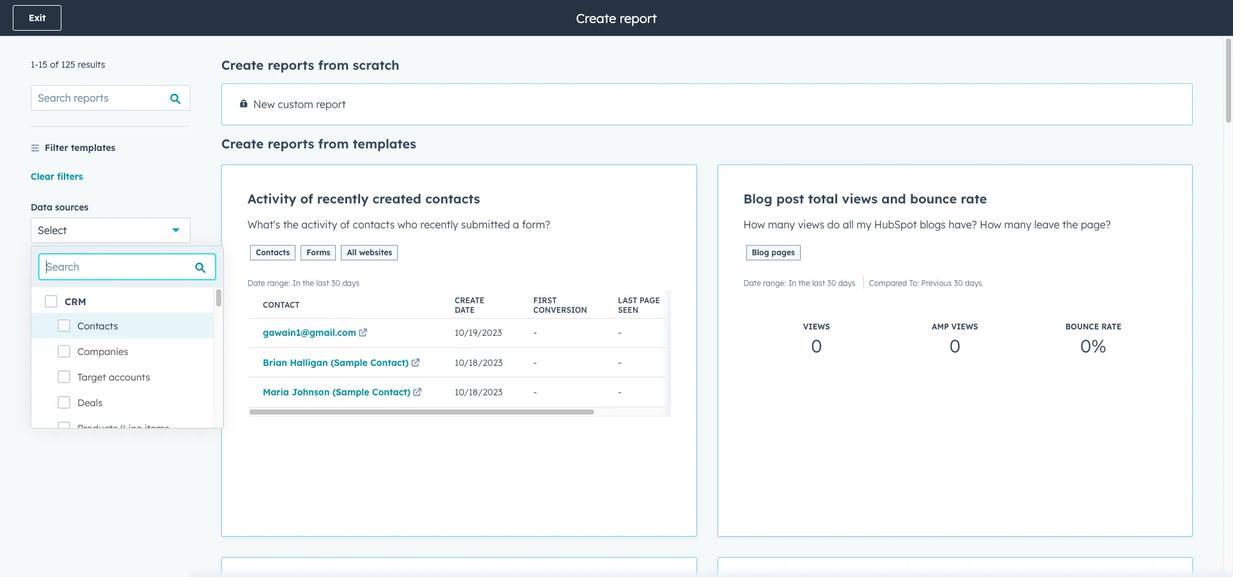 Task type: locate. For each thing, give the bounding box(es) containing it.
select inside dropdown button
[[38, 224, 67, 237]]

1 horizontal spatial rate
[[1102, 322, 1122, 331]]

the
[[283, 218, 299, 231], [1063, 218, 1078, 231], [303, 278, 314, 288], [799, 278, 810, 288]]

125
[[61, 59, 75, 70]]

in up contact
[[293, 278, 301, 288]]

contacts
[[256, 248, 290, 257], [77, 320, 118, 332]]

contact) down brian halligan (sample contact) link
[[372, 387, 411, 398]]

1 vertical spatial (sample
[[332, 387, 369, 398]]

maria johnson (sample contact) link
[[263, 387, 424, 398]]

from down new custom report
[[318, 136, 349, 152]]

blog post total views and bounce rate
[[744, 191, 987, 207]]

blog left pages
[[752, 248, 769, 257]]

0 vertical spatial recently
[[317, 191, 369, 207]]

1 horizontal spatial days
[[839, 278, 856, 288]]

what's
[[248, 218, 280, 231]]

1 vertical spatial report
[[316, 98, 346, 111]]

views left do
[[798, 218, 825, 231]]

1 vertical spatial blog
[[752, 248, 769, 257]]

1 vertical spatial from
[[318, 136, 349, 152]]

from left scratch
[[318, 57, 349, 73]]

rate
[[961, 191, 987, 207], [1102, 322, 1122, 331]]

of up activity
[[300, 191, 313, 207]]

0 horizontal spatial 30
[[331, 278, 340, 288]]

0
[[811, 335, 822, 357], [950, 335, 961, 357]]

0 horizontal spatial many
[[768, 218, 795, 231]]

select
[[38, 224, 67, 237], [38, 280, 67, 293]]

amp views 0
[[932, 322, 978, 357]]

date up contact
[[248, 278, 265, 288]]

date
[[248, 278, 265, 288], [744, 278, 761, 288], [455, 305, 475, 315]]

how up blog pages
[[744, 218, 765, 231]]

select for visualization
[[38, 280, 67, 293]]

date range: in the last 30 days up contact
[[248, 278, 360, 288]]

2 10/18/2023 from the top
[[455, 387, 503, 398]]

contacts down what's
[[256, 248, 290, 257]]

of right 15
[[50, 59, 59, 70]]

0 horizontal spatial contacts
[[77, 320, 118, 332]]

0 horizontal spatial date range: in the last 30 days
[[248, 278, 360, 288]]

0 horizontal spatial contacts
[[353, 218, 395, 231]]

templates
[[353, 136, 416, 152], [71, 142, 115, 154]]

2 horizontal spatial 30
[[954, 278, 963, 288]]

views inside the amp views 0
[[952, 322, 978, 331]]

1 horizontal spatial of
[[300, 191, 313, 207]]

search search field down select dropdown button
[[39, 254, 216, 280]]

how
[[744, 218, 765, 231], [980, 218, 1002, 231]]

1 horizontal spatial how
[[980, 218, 1002, 231]]

1 horizontal spatial date range: in the last 30 days
[[744, 278, 856, 288]]

1 horizontal spatial recently
[[421, 218, 458, 231]]

data
[[31, 202, 52, 213]]

0 vertical spatial contact)
[[370, 357, 409, 368]]

1 vertical spatial contacts
[[77, 320, 118, 332]]

how right have?
[[980, 218, 1002, 231]]

2 select from the top
[[38, 280, 67, 293]]

30 up views
[[828, 278, 836, 288]]

deals
[[77, 397, 103, 409]]

1 horizontal spatial date
[[455, 305, 475, 315]]

days left the compared at right
[[839, 278, 856, 288]]

1 10/18/2023 from the top
[[455, 357, 503, 368]]

first
[[534, 295, 557, 305]]

2 0 from the left
[[950, 335, 961, 357]]

recently right who at the left top of page
[[421, 218, 458, 231]]

rate up have?
[[961, 191, 987, 207]]

0 horizontal spatial how
[[744, 218, 765, 231]]

2 horizontal spatial days
[[965, 278, 982, 288]]

reports for templates
[[268, 136, 314, 152]]

1 select from the top
[[38, 224, 67, 237]]

contacts up companies at the bottom of the page
[[77, 320, 118, 332]]

2 last from the left
[[813, 278, 825, 288]]

1 vertical spatial views
[[798, 218, 825, 231]]

page section element
[[0, 0, 1234, 36]]

many down post
[[768, 218, 795, 231]]

1 vertical spatial 10/18/2023
[[455, 387, 503, 398]]

0 vertical spatial (sample
[[331, 357, 368, 368]]

date range: in the last 30 days down pages
[[744, 278, 856, 288]]

blog left post
[[744, 191, 773, 207]]

seen
[[618, 305, 639, 315]]

(sample
[[331, 357, 368, 368], [332, 387, 369, 398]]

0 vertical spatial contacts
[[425, 191, 480, 207]]

the right leave
[[1063, 218, 1078, 231]]

templates up created
[[353, 136, 416, 152]]

reports
[[268, 57, 314, 73], [268, 136, 314, 152]]

1 0 from the left
[[811, 335, 822, 357]]

the down forms
[[303, 278, 314, 288]]

0 horizontal spatial last
[[316, 278, 329, 288]]

0 vertical spatial select
[[38, 224, 67, 237]]

1 horizontal spatial in
[[789, 278, 797, 288]]

2 vertical spatial views
[[952, 322, 978, 331]]

0 horizontal spatial 0
[[811, 335, 822, 357]]

range:
[[267, 278, 290, 288], [763, 278, 786, 288]]

0 vertical spatial from
[[318, 57, 349, 73]]

1 horizontal spatial report
[[620, 10, 657, 26]]

hubspot
[[875, 218, 917, 231]]

companies
[[77, 345, 128, 358]]

2 reports from the top
[[268, 136, 314, 152]]

scratch
[[353, 57, 400, 73]]

date inside create date
[[455, 305, 475, 315]]

1 reports from the top
[[268, 57, 314, 73]]

brian halligan (sample contact) link
[[263, 357, 422, 368]]

in down pages
[[789, 278, 797, 288]]

1 horizontal spatial last
[[813, 278, 825, 288]]

new custom report
[[253, 98, 346, 111]]

1 horizontal spatial contacts
[[425, 191, 480, 207]]

date up 10/19/2023
[[455, 305, 475, 315]]

reports up custom
[[268, 57, 314, 73]]

None checkbox
[[718, 164, 1193, 537], [718, 557, 1193, 577], [718, 164, 1193, 537], [718, 557, 1193, 577]]

contacts up the submitted on the top left
[[425, 191, 480, 207]]

clear filters button
[[31, 169, 83, 184]]

select inside popup button
[[38, 280, 67, 293]]

1 horizontal spatial views
[[842, 191, 878, 207]]

None checkbox
[[221, 164, 762, 537], [221, 557, 697, 577], [221, 164, 762, 537], [221, 557, 697, 577]]

0 horizontal spatial in
[[293, 278, 301, 288]]

many
[[768, 218, 795, 231], [1005, 218, 1032, 231]]

1 horizontal spatial contacts
[[256, 248, 290, 257]]

create
[[576, 10, 616, 26], [221, 57, 264, 73], [221, 136, 264, 152], [455, 295, 485, 305]]

last down forms
[[316, 278, 329, 288]]

link opens in a new window image
[[359, 329, 368, 339], [359, 329, 368, 339], [413, 388, 422, 398], [413, 388, 422, 398]]

3 days from the left
[[965, 278, 982, 288]]

blog
[[744, 191, 773, 207], [752, 248, 769, 257]]

create inside page section element
[[576, 10, 616, 26]]

date range: in the last 30 days
[[248, 278, 360, 288], [744, 278, 856, 288]]

(sample down brian halligan (sample contact) link
[[332, 387, 369, 398]]

last
[[316, 278, 329, 288], [813, 278, 825, 288]]

0 inside views 0
[[811, 335, 822, 357]]

rate up 0%
[[1102, 322, 1122, 331]]

1 horizontal spatial many
[[1005, 218, 1032, 231]]

exit
[[29, 12, 46, 24]]

1 vertical spatial rate
[[1102, 322, 1122, 331]]

(sample up maria johnson (sample contact) link
[[331, 357, 368, 368]]

Search search field
[[31, 85, 191, 111], [39, 254, 216, 280]]

create for create date
[[455, 295, 485, 305]]

0 horizontal spatial of
[[50, 59, 59, 70]]

3 30 from the left
[[954, 278, 963, 288]]

contacts down activity of recently created contacts
[[353, 218, 395, 231]]

0 horizontal spatial range:
[[267, 278, 290, 288]]

conversion
[[534, 305, 587, 315]]

2 from from the top
[[318, 136, 349, 152]]

link opens in a new window image
[[411, 359, 420, 368], [411, 359, 420, 368]]

templates right filter
[[71, 142, 115, 154]]

new
[[253, 98, 275, 111]]

1 from from the top
[[318, 57, 349, 73]]

views up my on the top of page
[[842, 191, 878, 207]]

what's the activity of contacts who recently submitted a form?
[[248, 218, 550, 231]]

1 vertical spatial select
[[38, 280, 67, 293]]

form?
[[522, 218, 550, 231]]

1 horizontal spatial range:
[[763, 278, 786, 288]]

report
[[620, 10, 657, 26], [316, 98, 346, 111]]

contact)
[[370, 357, 409, 368], [372, 387, 411, 398]]

days right previous
[[965, 278, 982, 288]]

0 vertical spatial 10/18/2023
[[455, 357, 503, 368]]

0 vertical spatial reports
[[268, 57, 314, 73]]

2 horizontal spatial date
[[744, 278, 761, 288]]

1-15 of 125 results
[[31, 59, 105, 70]]

many left leave
[[1005, 218, 1032, 231]]

bounce
[[1066, 322, 1099, 331]]

rate inside 'bounce rate 0%'
[[1102, 322, 1122, 331]]

30 right previous
[[954, 278, 963, 288]]

contacts
[[425, 191, 480, 207], [353, 218, 395, 231]]

2 vertical spatial of
[[340, 218, 350, 231]]

views
[[842, 191, 878, 207], [798, 218, 825, 231], [952, 322, 978, 331]]

1 horizontal spatial 30
[[828, 278, 836, 288]]

2 horizontal spatial views
[[952, 322, 978, 331]]

1 vertical spatial reports
[[268, 136, 314, 152]]

10/19/2023
[[455, 327, 502, 339]]

1 how from the left
[[744, 218, 765, 231]]

2 how from the left
[[980, 218, 1002, 231]]

0 horizontal spatial report
[[316, 98, 346, 111]]

views
[[803, 322, 830, 331]]

range: down blog pages
[[763, 278, 786, 288]]

30 up gawain1@gmail.com link
[[331, 278, 340, 288]]

0 vertical spatial report
[[620, 10, 657, 26]]

recently
[[317, 191, 369, 207], [421, 218, 458, 231]]

views right amp
[[952, 322, 978, 331]]

1 range: from the left
[[267, 278, 290, 288]]

activity
[[248, 191, 296, 207]]

1 vertical spatial contact)
[[372, 387, 411, 398]]

contact) up maria johnson (sample contact) link
[[370, 357, 409, 368]]

date down blog pages
[[744, 278, 761, 288]]

activity of recently created contacts
[[248, 191, 480, 207]]

contact) for maria johnson (sample contact)
[[372, 387, 411, 398]]

select down visualization
[[38, 280, 67, 293]]

search search field down results
[[31, 85, 191, 111]]

contact) for brian halligan (sample contact)
[[370, 357, 409, 368]]

1 vertical spatial contacts
[[353, 218, 395, 231]]

of right activity
[[340, 218, 350, 231]]

reports down custom
[[268, 136, 314, 152]]

-
[[534, 327, 537, 339], [618, 327, 622, 339], [534, 357, 537, 368], [618, 357, 622, 368], [534, 387, 537, 398], [618, 387, 622, 398]]

in
[[293, 278, 301, 288], [789, 278, 797, 288]]

create for create reports from templates
[[221, 136, 264, 152]]

last up views
[[813, 278, 825, 288]]

0 horizontal spatial days
[[342, 278, 360, 288]]

days down all at the left top of page
[[342, 278, 360, 288]]

compared
[[869, 278, 907, 288]]

create for create reports from scratch
[[221, 57, 264, 73]]

0 vertical spatial contacts
[[256, 248, 290, 257]]

0 vertical spatial blog
[[744, 191, 773, 207]]

report inside checkbox
[[316, 98, 346, 111]]

1 horizontal spatial 0
[[950, 335, 961, 357]]

1 vertical spatial recently
[[421, 218, 458, 231]]

select down data sources
[[38, 224, 67, 237]]

0 vertical spatial rate
[[961, 191, 987, 207]]

range: up contact
[[267, 278, 290, 288]]

from
[[318, 57, 349, 73], [318, 136, 349, 152]]

recently up activity
[[317, 191, 369, 207]]



Task type: describe. For each thing, give the bounding box(es) containing it.
1 horizontal spatial templates
[[353, 136, 416, 152]]

amp
[[932, 322, 949, 331]]

1 vertical spatial search search field
[[39, 254, 216, 280]]

bounce rate 0%
[[1066, 322, 1122, 357]]

2 30 from the left
[[828, 278, 836, 288]]

0 vertical spatial views
[[842, 191, 878, 207]]

1 vertical spatial of
[[300, 191, 313, 207]]

clear filters
[[31, 171, 83, 182]]

brian halligan (sample contact)
[[263, 357, 409, 368]]

products/line
[[77, 422, 142, 434]]

activity
[[302, 218, 337, 231]]

page?
[[1081, 218, 1111, 231]]

1-
[[31, 59, 38, 70]]

0 inside the amp views 0
[[950, 335, 961, 357]]

the right what's
[[283, 218, 299, 231]]

10/18/2023 for maria johnson (sample contact)
[[455, 387, 503, 398]]

accounts
[[109, 371, 150, 383]]

crm
[[65, 296, 86, 308]]

2 date range: in the last 30 days from the left
[[744, 278, 856, 288]]

custom
[[278, 98, 313, 111]]

exit link
[[13, 5, 62, 31]]

0 horizontal spatial recently
[[317, 191, 369, 207]]

(sample for johnson
[[332, 387, 369, 398]]

1 many from the left
[[768, 218, 795, 231]]

sources
[[55, 202, 89, 213]]

10/18/2023 for brian halligan (sample contact)
[[455, 357, 503, 368]]

submitted
[[461, 218, 510, 231]]

page
[[640, 295, 660, 305]]

create date
[[455, 295, 485, 315]]

my
[[857, 218, 872, 231]]

target accounts
[[77, 371, 150, 383]]

johnson
[[292, 387, 330, 398]]

and
[[882, 191, 906, 207]]

all
[[843, 218, 854, 231]]

0 horizontal spatial rate
[[961, 191, 987, 207]]

who
[[398, 218, 418, 231]]

2 days from the left
[[839, 278, 856, 288]]

results
[[78, 59, 105, 70]]

maria johnson (sample contact)
[[263, 387, 411, 398]]

New custom report checkbox
[[221, 83, 1193, 125]]

blog for blog pages
[[752, 248, 769, 257]]

last page seen
[[618, 295, 660, 315]]

bounce
[[910, 191, 957, 207]]

the up views
[[799, 278, 810, 288]]

from for templates
[[318, 136, 349, 152]]

data sources
[[31, 202, 89, 213]]

to:
[[910, 278, 919, 288]]

gawain1@gmail.com link
[[263, 327, 370, 339]]

2 horizontal spatial of
[[340, 218, 350, 231]]

pages
[[772, 248, 795, 257]]

created
[[373, 191, 422, 207]]

compared to: previous 30 days
[[869, 278, 982, 288]]

1 date range: in the last 30 days from the left
[[248, 278, 360, 288]]

forms
[[307, 248, 330, 257]]

blogs
[[920, 218, 946, 231]]

0 horizontal spatial views
[[798, 218, 825, 231]]

all
[[347, 248, 357, 257]]

total
[[808, 191, 838, 207]]

0 horizontal spatial date
[[248, 278, 265, 288]]

contact
[[263, 300, 300, 310]]

create report
[[576, 10, 657, 26]]

from for scratch
[[318, 57, 349, 73]]

create reports from scratch
[[221, 57, 400, 73]]

last
[[618, 295, 638, 305]]

previous
[[922, 278, 952, 288]]

0 vertical spatial search search field
[[31, 85, 191, 111]]

1 in from the left
[[293, 278, 301, 288]]

1 last from the left
[[316, 278, 329, 288]]

contacts for created
[[425, 191, 480, 207]]

post
[[777, 191, 804, 207]]

2 many from the left
[[1005, 218, 1032, 231]]

clear
[[31, 171, 54, 182]]

2 range: from the left
[[763, 278, 786, 288]]

create reports from templates
[[221, 136, 416, 152]]

brian
[[263, 357, 287, 368]]

0%
[[1081, 335, 1107, 357]]

do
[[828, 218, 840, 231]]

1 days from the left
[[342, 278, 360, 288]]

select for data sources
[[38, 224, 67, 237]]

report inside page section element
[[620, 10, 657, 26]]

leave
[[1035, 218, 1060, 231]]

visualization
[[31, 258, 88, 269]]

0 vertical spatial of
[[50, 59, 59, 70]]

all websites
[[347, 248, 392, 257]]

select button
[[31, 218, 191, 243]]

filters
[[57, 171, 83, 182]]

gawain1@gmail.com
[[263, 327, 356, 339]]

(sample for halligan
[[331, 357, 368, 368]]

websites
[[359, 248, 392, 257]]

how many views do all my hubspot blogs have? how many leave the page?
[[744, 218, 1111, 231]]

blog for blog post total views and bounce rate
[[744, 191, 773, 207]]

0 horizontal spatial templates
[[71, 142, 115, 154]]

select button
[[31, 274, 191, 299]]

maria
[[263, 387, 289, 398]]

items
[[145, 422, 169, 434]]

a
[[513, 218, 519, 231]]

1 30 from the left
[[331, 278, 340, 288]]

create for create report
[[576, 10, 616, 26]]

first conversion
[[534, 295, 587, 315]]

2 in from the left
[[789, 278, 797, 288]]

target
[[77, 371, 106, 383]]

blog pages
[[752, 248, 795, 257]]

contacts for of
[[353, 218, 395, 231]]

products/line items
[[77, 422, 169, 434]]

have?
[[949, 218, 977, 231]]

15
[[38, 59, 48, 70]]

reports for scratch
[[268, 57, 314, 73]]

filter
[[45, 142, 68, 154]]

halligan
[[290, 357, 328, 368]]

filter templates
[[45, 142, 115, 154]]

views 0
[[803, 322, 830, 357]]



Task type: vqa. For each thing, say whether or not it's contained in the screenshot.
logo
no



